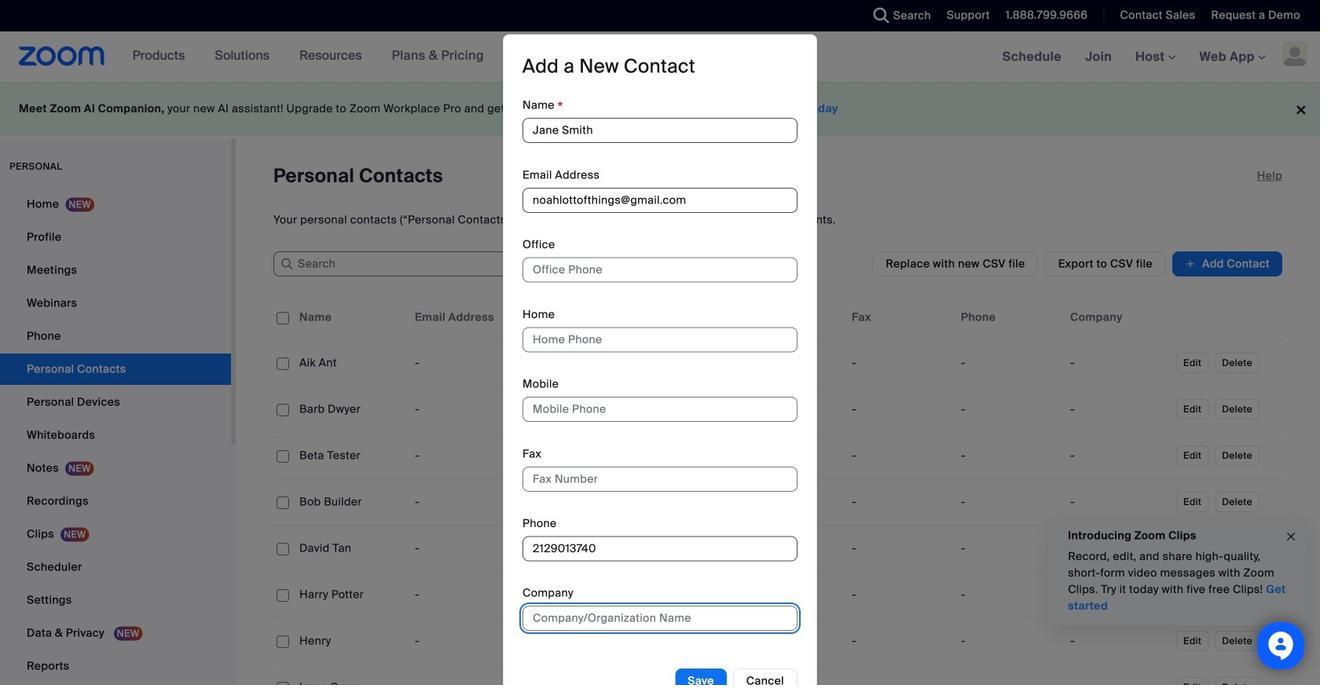 Task type: locate. For each thing, give the bounding box(es) containing it.
cell
[[293, 347, 409, 379], [409, 347, 518, 379], [518, 347, 627, 379], [627, 347, 737, 379], [737, 347, 846, 379], [846, 347, 955, 379], [955, 347, 1065, 379], [1065, 347, 1174, 379], [293, 394, 409, 425], [409, 394, 518, 425], [518, 394, 627, 425], [627, 394, 737, 425], [737, 394, 846, 425], [846, 394, 955, 425], [955, 394, 1065, 425], [1065, 394, 1174, 425], [293, 440, 409, 472], [409, 440, 518, 472], [518, 440, 627, 472], [627, 440, 737, 472], [737, 440, 846, 472], [846, 440, 955, 472], [955, 440, 1065, 472], [1065, 440, 1174, 472], [293, 487, 409, 518], [409, 487, 518, 518], [518, 487, 627, 518], [627, 487, 737, 518], [737, 487, 846, 518], [846, 487, 955, 518], [955, 487, 1065, 518], [1065, 487, 1174, 518], [293, 533, 409, 564], [409, 533, 518, 564], [518, 533, 627, 564], [627, 533, 737, 564], [737, 533, 846, 564], [846, 533, 955, 564], [955, 533, 1065, 564], [1065, 533, 1174, 564], [293, 579, 409, 611], [409, 579, 518, 611], [518, 579, 627, 611], [627, 579, 737, 611], [737, 579, 846, 611], [846, 579, 955, 611], [955, 579, 1065, 611], [1065, 579, 1174, 611], [293, 626, 409, 657], [409, 626, 518, 657], [518, 626, 627, 657], [627, 626, 737, 657], [737, 626, 846, 657], [846, 626, 955, 657], [955, 626, 1065, 657], [1065, 626, 1174, 657], [518, 665, 627, 686], [846, 665, 955, 686], [955, 665, 1065, 686], [1065, 665, 1174, 686], [293, 672, 409, 686], [409, 672, 518, 686], [627, 672, 737, 686], [737, 672, 846, 686]]

banner
[[0, 31, 1321, 83]]

Mobile Phone text field
[[523, 397, 798, 422]]

dialog
[[503, 34, 818, 686]]

add image
[[1186, 256, 1197, 272]]

application
[[274, 296, 1283, 686]]

Email text field
[[523, 188, 798, 213]]

Company/Organization Name text field
[[523, 606, 798, 632]]

heading
[[523, 54, 696, 79]]

footer
[[0, 82, 1321, 136]]



Task type: describe. For each thing, give the bounding box(es) containing it.
meetings navigation
[[991, 31, 1321, 83]]

personal menu menu
[[0, 189, 231, 684]]

product information navigation
[[105, 31, 496, 82]]

close image
[[1285, 528, 1298, 546]]

First and Last Name text field
[[523, 118, 798, 143]]

Search Contacts Input text field
[[274, 252, 509, 277]]

Main Number text field
[[523, 537, 798, 562]]

Home Phone text field
[[523, 327, 798, 352]]

Office Phone text field
[[523, 258, 798, 283]]

Fax Number text field
[[523, 467, 798, 492]]



Task type: vqa. For each thing, say whether or not it's contained in the screenshot.
SECURITY element
no



